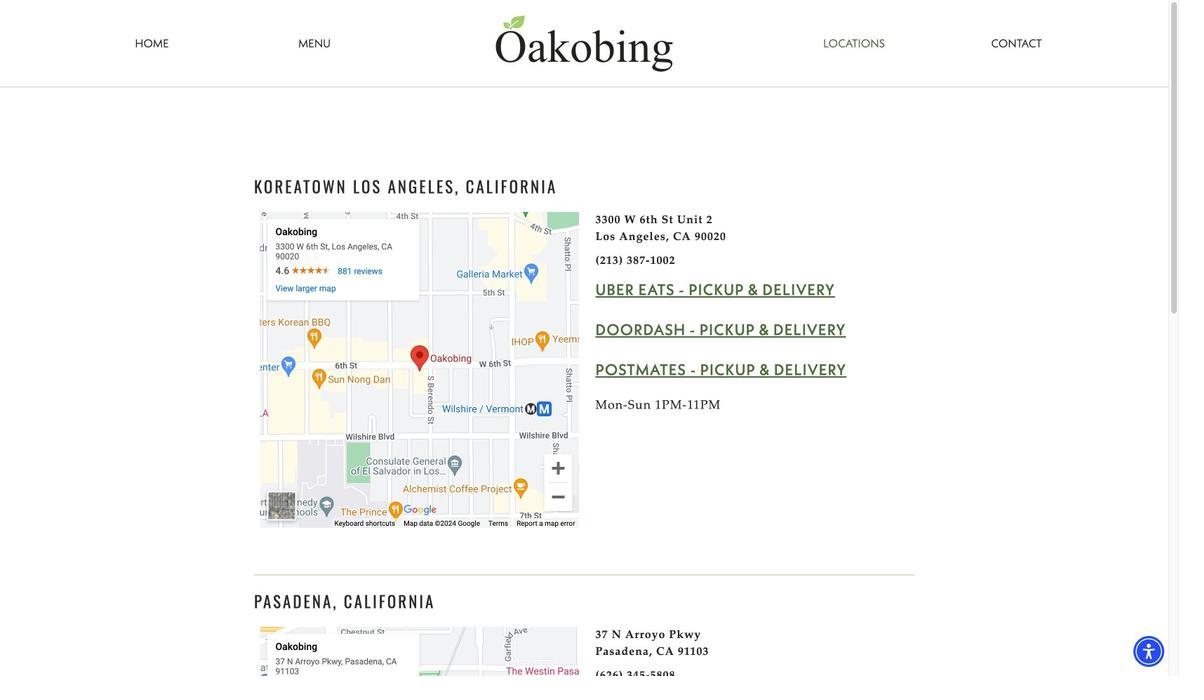 Task type: vqa. For each thing, say whether or not it's contained in the screenshot.
Facebook Logo
no



Task type: locate. For each thing, give the bounding box(es) containing it.
navigation
[[71, 15, 1098, 72]]

list item
[[254, 160, 915, 563], [254, 575, 915, 676]]

list
[[71, 160, 1098, 676]]

0 vertical spatial list item
[[254, 160, 915, 563]]

2 list item from the top
[[254, 575, 915, 676]]

1 vertical spatial list item
[[254, 575, 915, 676]]



Task type: describe. For each thing, give the bounding box(es) containing it.
link to home page image
[[496, 15, 673, 72]]

1 list item from the top
[[254, 160, 915, 563]]



